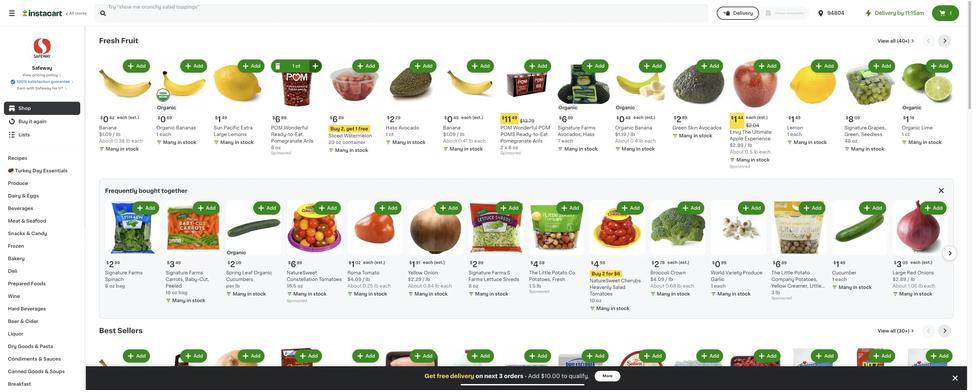 Task type: describe. For each thing, give the bounding box(es) containing it.
(est.) for $ 1 02
[[374, 261, 385, 265]]

each inside the cucumber 1 each
[[835, 277, 847, 282]]

11
[[505, 115, 511, 123]]

sliced watermelon 20 oz container
[[329, 133, 372, 145]]

(est.) for $ 3 05
[[922, 261, 933, 265]]

$ up the cucumber
[[834, 261, 836, 265]]

view pricing policy
[[22, 73, 58, 77]]

$ 1 49 for each (est.)
[[789, 115, 801, 123]]

many down 1.06
[[900, 292, 913, 296]]

2 left 29
[[390, 115, 395, 123]]

each inside $1.02 each (estimated) 'element'
[[363, 261, 373, 265]]

many down sun pacific extra large lemons
[[220, 140, 234, 145]]

$ inside $ 0 99
[[712, 261, 715, 265]]

for inside earn with safeway for u® link
[[52, 87, 57, 90]]

cut,
[[199, 277, 209, 282]]

each inside signature farms avocados, hass 7 each
[[562, 139, 574, 143]]

essentials
[[43, 168, 68, 173]]

many in stock down signature farms carrots, baby-cut, peeled 16 oz bag
[[172, 298, 205, 303]]

lb up 0.68
[[669, 277, 673, 282]]

2 up signature farms s farms lettuce shreds 8 oz
[[473, 261, 478, 268]]

banana for banana $1.09 / lb about 0.38 lb each
[[99, 125, 116, 130]]

$ 6 89 for the little potato company potatoes, yellow creamer, little charmers
[[773, 261, 787, 268]]

delivery by 11:15am link
[[865, 9, 924, 17]]

each inside organic bananas 1 each
[[160, 132, 171, 137]]

sponsored badge image for 1.5 lb
[[529, 290, 549, 294]]

100% satisfaction guarantee
[[17, 80, 70, 84]]

lb up 0.5
[[748, 143, 752, 148]]

lb right 0.25 at the left bottom
[[374, 284, 379, 288]]

view pricing policy link
[[22, 73, 62, 78]]

2 inside pom wonderful pom poms ready-to-eat pomegranate arils 2 x 8 oz
[[501, 145, 504, 150]]

sponsored badge image for 16.5 oz
[[287, 299, 307, 303]]

product group containing 8
[[845, 58, 897, 153]]

sun
[[214, 125, 223, 130]]

$ 3 49
[[167, 261, 181, 268]]

many in stock down lemons
[[220, 140, 254, 145]]

& inside dry goods & pasta link
[[35, 344, 39, 349]]

$ 6 89 up 2,
[[330, 115, 344, 123]]

sellers
[[118, 327, 143, 334]]

many in stock down organic bananas 1 each
[[163, 140, 196, 145]]

$ 0 45 each (est.)
[[445, 115, 483, 123]]

about inside roma tomato $4.09 / lb about 0.25 lb each
[[347, 284, 362, 288]]

eat inside pom wonderful ready-to-eat pomegranate arils 8 oz
[[295, 132, 303, 137]]

$ up sun
[[215, 116, 218, 120]]

add inside get free delivery on next 3 orders • add $10.00 to qualify.
[[528, 374, 540, 379]]

many in stock down signature grapes, green, seedless 48 oz
[[851, 147, 885, 151]]

/ inside large red onions $2.89 / lb about 1.06 lb each
[[908, 277, 910, 282]]

envy
[[730, 130, 741, 134]]

many in stock down 0.84
[[415, 292, 448, 296]]

many down 0.84
[[415, 292, 428, 296]]

naturesweet constellation tomatoes 16.5 oz
[[287, 271, 342, 288]]

3 left 05
[[897, 261, 902, 268]]

organic up $ 2 09
[[227, 250, 246, 255]]

0 for $ 0 48
[[619, 115, 625, 123]]

green
[[673, 125, 687, 130]]

dry goods & pasta
[[8, 344, 53, 349]]

shop
[[18, 106, 31, 111]]

0 vertical spatial buy
[[18, 119, 28, 124]]

oz inside pom wonderful pom poms ready-to-eat pomegranate arils 2 x 8 oz
[[513, 145, 518, 150]]

frozen link
[[4, 240, 80, 252]]

treatment tracker modal dialog
[[86, 366, 967, 390]]

beer & cider
[[8, 319, 38, 324]]

carrots,
[[166, 277, 184, 282]]

each (est.) for $ 0 48
[[634, 115, 656, 119]]

many down 'sliced watermelon 20 oz container'
[[335, 148, 348, 152]]

lb up 0.84
[[426, 277, 430, 282]]

$ up pom wonderful ready-to-eat pomegranate arils 8 oz
[[272, 116, 275, 120]]

6 for signature farms avocados, hass
[[562, 115, 567, 123]]

& inside canned goods & soups link
[[45, 369, 49, 374]]

49 for signature farms carrots, baby-cut, peeled 16 oz bag
[[175, 261, 181, 265]]

many down organic bananas 1 each
[[163, 140, 176, 145]]

$0.42 each (estimated) element
[[99, 113, 151, 124]]

each inside 'banana $1.09 / lb about 0.41 lb each'
[[474, 139, 486, 143]]

each inside $0.48 each (estimated) element
[[634, 115, 644, 119]]

salad
[[613, 285, 626, 290]]

each inside $3.05 each (estimated) element
[[911, 261, 921, 265]]

turkey
[[15, 168, 31, 173]]

09 for 2
[[236, 261, 241, 265]]

& for condiments
[[38, 357, 42, 361]]

$ 1 49 for 2
[[834, 261, 846, 268]]

wine
[[8, 294, 20, 299]]

0.41
[[459, 139, 468, 143]]

pacific
[[224, 125, 240, 130]]

to- inside pom wonderful pom poms ready-to-eat pomegranate arils 2 x 8 oz
[[534, 132, 540, 137]]

constellation
[[287, 277, 318, 282]]

many down green,
[[851, 147, 865, 151]]

about inside yellow onion $2.29 / lb about 0.84 lb each
[[408, 284, 422, 288]]

lb up 0.4
[[631, 132, 635, 137]]

item carousel region containing 0
[[99, 34, 954, 173]]

oz inside 'sliced watermelon 20 oz container'
[[336, 140, 341, 145]]

large inside large red onions $2.89 / lb about 1.06 lb each
[[893, 271, 906, 275]]

many in stock down 1.06
[[900, 292, 933, 296]]

organic lime 1 ct
[[902, 125, 933, 137]]

bakery
[[8, 256, 25, 261]]

banana inside organic banana $1.19 / lb about 0.4 lb each
[[635, 125, 652, 130]]

lb right 0.68
[[677, 284, 682, 288]]

many down organic lime 1 ct
[[909, 140, 922, 145]]

roma
[[347, 271, 361, 275]]

red
[[907, 271, 917, 275]]

lb right 0.41 at the top of page
[[469, 139, 473, 143]]

hard beverages link
[[4, 303, 80, 315]]

many down lettuce
[[475, 292, 489, 296]]

(est.) for $ 0 48
[[645, 115, 656, 119]]

1 inside the world variety produce garlic 1 each
[[711, 284, 713, 288]]

many in stock down 0.38
[[106, 147, 139, 151]]

$ 2 78
[[652, 261, 665, 268]]

$ inside $ 8 09
[[846, 116, 849, 120]]

many in stock down the world variety produce garlic 1 each
[[718, 292, 751, 296]]

oz inside naturesweet cherubs heavenly salad tomatoes 10 oz
[[596, 298, 602, 303]]

day
[[32, 168, 42, 173]]

0.25
[[363, 284, 373, 288]]

& for dairy
[[22, 194, 26, 198]]

$ up signature farms s farms lettuce shreds 8 oz
[[470, 261, 473, 265]]

potato for co.
[[552, 271, 568, 275]]

snacks & candy link
[[4, 227, 80, 240]]

$ inside $ 3 05
[[894, 261, 897, 265]]

$1.09 for about 0.41 lb each
[[443, 132, 456, 137]]

heavenly
[[590, 285, 612, 290]]

signature farms s farms lettuce shreds 8 oz
[[469, 271, 519, 288]]

0 for $ 0 99
[[715, 261, 721, 268]]

🦃 turkey day essentials
[[8, 168, 68, 173]]

$ inside $ 0 48
[[617, 116, 619, 120]]

$ 0 42 each (est.)
[[100, 115, 139, 123]]

6 up sliced
[[332, 115, 338, 123]]

2 left 78
[[654, 261, 659, 268]]

2 up "spinach"
[[109, 261, 114, 268]]

each inside $ 0 45 each (est.)
[[461, 115, 472, 119]]

89 for signature farms s farms lettuce shreds
[[478, 261, 484, 265]]

many down the cucumber 1 each
[[839, 285, 852, 290]]

oz inside pom wonderful ready-to-eat pomegranate arils 8 oz
[[275, 145, 281, 150]]

many down 0.38
[[106, 147, 119, 151]]

get free delivery on next 3 orders • add $10.00 to qualify.
[[425, 373, 590, 379]]

1 ct
[[292, 64, 300, 68]]

$ inside $ 2 29
[[387, 116, 390, 120]]

potatoes, for lb
[[529, 277, 551, 282]]

produce inside the world variety produce garlic 1 each
[[743, 271, 763, 275]]

snacks
[[8, 231, 25, 236]]

for inside the item carousel region
[[606, 272, 613, 276]]

many in stock down spring leaf organic cucumbers per lb
[[233, 292, 266, 296]]

organic inside organic banana $1.19 / lb about 0.4 lb each
[[615, 125, 634, 130]]

all for fresh fruit
[[891, 39, 896, 43]]

20
[[329, 140, 335, 145]]

each inside 'broccoli crown $4.09 / lb about 0.68 lb each'
[[683, 284, 694, 288]]

organic up 19
[[903, 105, 922, 110]]

oz inside naturesweet constellation tomatoes 16.5 oz
[[298, 284, 303, 288]]

$ up 'constellation'
[[288, 261, 291, 265]]

3 down company
[[772, 290, 775, 295]]

arils inside pom wonderful pom poms ready-to-eat pomegranate arils 2 x 8 oz
[[533, 139, 543, 143]]

pomegranate inside pom wonderful ready-to-eat pomegranate arils 8 oz
[[271, 139, 302, 143]]

$ 2 89 for signature farms s farms lettuce shreds
[[470, 261, 484, 268]]

6 for the little potato company potatoes, yellow creamer, little charmers
[[776, 261, 781, 268]]

section inside "main content"
[[96, 178, 957, 319]]

$ inside $ 1 02
[[349, 261, 351, 265]]

3 pom from the left
[[539, 125, 550, 130]]

$ 0 99
[[712, 261, 727, 268]]

many in stock down 0.5
[[737, 157, 770, 162]]

$ up 1.5
[[531, 261, 533, 265]]

signature for 6
[[558, 125, 580, 130]]

$ 1 91
[[409, 261, 420, 268]]

$ 2 89 for signature farms spinach
[[106, 261, 120, 268]]

many in stock down lemon 1 each
[[794, 140, 827, 145]]

yellow inside the little potato company potatoes, yellow creamer, little charmers
[[772, 284, 786, 288]]

spinach
[[105, 277, 124, 282]]

view inside view pricing policy link
[[22, 73, 31, 77]]

pasta
[[40, 344, 53, 349]]

goods for canned
[[28, 369, 44, 374]]

envy the ultimate apple experience $2.89 / lb about 0.5 lb each
[[730, 130, 772, 154]]

$1.91 each (estimated) element
[[408, 258, 463, 270]]

many in stock down "container"
[[335, 148, 368, 152]]

pom wonderful pom poms ready-to-eat pomegranate arils 2 x 8 oz
[[501, 125, 550, 150]]

many down peeled
[[172, 298, 186, 303]]

0.84
[[423, 284, 434, 288]]

many down 0.41 at the top of page
[[450, 147, 463, 151]]

signature farms avocados, hass 7 each
[[558, 125, 596, 143]]

sponsored badge image for $2.89 / lb
[[730, 165, 750, 169]]

about inside envy the ultimate apple experience $2.89 / lb about 0.5 lb each
[[730, 150, 744, 154]]

$ inside $ 0 45 each (est.)
[[445, 116, 447, 120]]

ready- inside pom wonderful ready-to-eat pomegranate arils 8 oz
[[271, 132, 288, 137]]

many down 0.68
[[657, 292, 670, 296]]

$ 6 89 for pom wonderful ready-to-eat pomegranate arils
[[272, 115, 287, 123]]

recipes
[[8, 156, 27, 161]]

8 inside signature farms s farms lettuce shreds 8 oz
[[469, 284, 472, 288]]

$ 0 69
[[158, 115, 172, 123]]

$1.44 each (estimated) original price: $2.04 element
[[730, 113, 782, 129]]

$4.09 for 2
[[650, 277, 665, 282]]

$1.02 each (estimated) element
[[347, 258, 403, 270]]

lb up 0.38
[[116, 132, 120, 137]]

candy
[[31, 231, 47, 236]]

about inside organic banana $1.19 / lb about 0.4 lb each
[[615, 139, 629, 143]]

🦃 turkey day essentials link
[[4, 164, 80, 177]]

0 horizontal spatial $ 1 49
[[215, 115, 227, 123]]

beer & cider link
[[4, 315, 80, 328]]

many in stock down 0.68
[[657, 292, 690, 296]]

many in stock down 0.41 at the top of page
[[450, 147, 483, 151]]

1 inside "hass avocado 1 ct"
[[386, 132, 388, 137]]

$3.05 each (estimated) element
[[893, 258, 948, 270]]

many down 0.4
[[622, 147, 635, 151]]

many in stock down the cucumber 1 each
[[839, 285, 872, 290]]

48 inside signature grapes, green, seedless 48 oz
[[845, 139, 851, 143]]

94804
[[828, 11, 845, 16]]

2 up spring
[[230, 261, 235, 268]]

$ inside $ 0 69
[[158, 116, 160, 120]]

safeway logo image
[[28, 34, 57, 63]]

each (est.) for $ 3 05
[[911, 261, 933, 265]]

6 for naturesweet constellation tomatoes
[[291, 261, 296, 268]]

pom for pom wonderful pom poms ready-to-eat pomegranate arils 2 x 8 oz
[[501, 125, 512, 130]]

05
[[903, 261, 908, 265]]

little for yellow
[[782, 271, 793, 275]]

49 up sun
[[222, 116, 227, 120]]

$ up "lemon"
[[789, 116, 791, 120]]

oz inside signature grapes, green, seedless 48 oz
[[852, 139, 858, 143]]

$ 6 89 for signature farms avocados, hass
[[559, 115, 573, 123]]

ultimate
[[752, 130, 772, 134]]

2 left $6
[[602, 272, 605, 276]]

about inside banana $1.09 / lb about 0.38 lb each
[[99, 139, 113, 143]]

pomegranate inside pom wonderful pom poms ready-to-eat pomegranate arils 2 x 8 oz
[[501, 139, 532, 143]]

0 vertical spatial free
[[359, 126, 368, 131]]

cucumber 1 each
[[832, 271, 857, 282]]

frequently bought together
[[105, 188, 187, 193]]

best
[[99, 327, 116, 334]]

hard
[[8, 307, 20, 311]]

each (est.) for $ 1 44
[[746, 115, 768, 119]]

0 for $ 0 42 each (est.)
[[103, 115, 109, 123]]

$ up buy 2 for $6
[[591, 261, 594, 265]]

dry
[[8, 344, 17, 349]]

$ inside $ 1 44
[[731, 116, 734, 120]]

$ inside $ 1 19
[[903, 116, 906, 120]]

69
[[167, 116, 172, 120]]

49 for lemon 1 each
[[795, 116, 801, 120]]

many in stock down naturesweet constellation tomatoes 16.5 oz
[[293, 292, 327, 296]]

sun pacific extra large lemons
[[214, 125, 253, 137]]

3 up the carrots,
[[170, 261, 175, 268]]

$ up "spinach"
[[106, 261, 109, 265]]

many down garlic
[[718, 292, 731, 296]]

sauces
[[43, 357, 61, 361]]

many in stock down 0.25 at the left bottom
[[354, 292, 387, 296]]

many down 0.25 at the left bottom
[[354, 292, 367, 296]]

large red onions $2.89 / lb about 1.06 lb each
[[893, 271, 936, 288]]

49 inside $ 11 49
[[512, 116, 517, 120]]

lb up 0.25 at the left bottom
[[366, 277, 370, 282]]

$ up company
[[773, 261, 776, 265]]

best sellers
[[99, 327, 143, 334]]

many in stock down lettuce
[[475, 292, 508, 296]]

$ 2 29
[[387, 115, 401, 123]]

each inside $ 0 42 each (est.)
[[117, 115, 127, 119]]

1 inside organic lime 1 ct
[[902, 132, 904, 137]]

$ up avocados,
[[559, 116, 562, 120]]

onion
[[424, 271, 438, 275]]

$10.00
[[541, 374, 560, 379]]

89 for green skin avocados
[[682, 116, 688, 120]]

organic inside spring leaf organic cucumbers per lb
[[254, 271, 272, 275]]

lists
[[18, 132, 30, 137]]

many in stock down 0.4
[[622, 147, 655, 151]]

farms for 6
[[581, 125, 596, 130]]

lb inside spring leaf organic cucumbers per lb
[[235, 284, 240, 288]]

many down per
[[233, 292, 246, 296]]

$ up green
[[674, 116, 677, 120]]

many down "hass avocado 1 ct"
[[392, 140, 406, 145]]

lb right 1.06
[[919, 284, 923, 288]]

main content containing 0
[[86, 26, 967, 390]]

/ inside roma tomato $4.09 / lb about 0.25 lb each
[[363, 277, 365, 282]]

pricing
[[32, 73, 45, 77]]

many in stock down organic lime 1 ct
[[909, 140, 942, 145]]

item badge image
[[156, 89, 170, 102]]

oz inside signature farms s farms lettuce shreds 8 oz
[[473, 284, 478, 288]]

lb inside the little potato co. potatoes, fresh 1.5 lb
[[537, 284, 541, 288]]

each inside yellow onion $2.29 / lb about 0.84 lb each
[[441, 284, 452, 288]]

$2.89 inside envy the ultimate apple experience $2.89 / lb about 0.5 lb each
[[730, 143, 744, 148]]

delivery button
[[717, 7, 759, 20]]

ct for 1
[[905, 132, 910, 137]]

(30+)
[[897, 329, 910, 333]]

soups
[[50, 369, 65, 374]]

wonderful for eat
[[284, 125, 308, 130]]

many down lemon 1 each
[[794, 140, 807, 145]]

2,
[[341, 126, 345, 131]]

$ inside $ 3 49
[[167, 261, 170, 265]]

tomatoes inside naturesweet cherubs heavenly salad tomatoes 10 oz
[[590, 292, 613, 296]]

1 inside the cucumber 1 each
[[832, 277, 834, 282]]

48 inside $ 0 48
[[626, 116, 631, 120]]

each inside $1.91 each (estimated) element
[[423, 261, 433, 265]]

on
[[476, 374, 483, 379]]

/ inside 'broccoli crown $4.09 / lb about 0.68 lb each'
[[666, 277, 668, 282]]

& for beer
[[20, 319, 24, 324]]

many down 16.5
[[293, 292, 307, 296]]

$ inside $ 0 42 each (est.)
[[100, 116, 103, 120]]

prepared foods link
[[4, 277, 80, 290]]

1.06
[[908, 284, 918, 288]]

company
[[772, 277, 794, 282]]

bag inside signature farms carrots, baby-cut, peeled 16 oz bag
[[179, 290, 188, 295]]

oz inside signature farms carrots, baby-cut, peeled 16 oz bag
[[172, 290, 177, 295]]

$ up sliced
[[330, 116, 332, 120]]

lb up 0.41 at the top of page
[[460, 132, 465, 137]]

2 up green
[[677, 115, 682, 123]]

lb down company
[[776, 290, 780, 295]]

$ inside $ 11 49
[[502, 116, 505, 120]]

many in stock down green skin avocados
[[679, 133, 712, 138]]

many in stock down naturesweet cherubs heavenly salad tomatoes 10 oz
[[596, 306, 630, 311]]

buy for 6
[[331, 126, 340, 131]]

lb right 0.4
[[639, 139, 644, 143]]

organic inside organic bananas 1 each
[[156, 125, 175, 130]]

$0.45 each (estimated) element
[[443, 113, 495, 124]]

naturesweet cherubs heavenly salad tomatoes 10 oz
[[590, 278, 641, 303]]

lettuce
[[484, 277, 502, 282]]

organic up $ 0 48
[[616, 105, 635, 110]]

Search field
[[95, 5, 708, 22]]

0.38
[[114, 139, 125, 143]]

/ inside organic banana $1.19 / lb about 0.4 lb each
[[628, 132, 630, 137]]



Task type: vqa. For each thing, say whether or not it's contained in the screenshot.


Task type: locate. For each thing, give the bounding box(es) containing it.
view left (40+)
[[878, 39, 889, 43]]

each down crown
[[683, 284, 694, 288]]

(est.) for $ 1 44
[[757, 115, 768, 119]]

1 horizontal spatial for
[[606, 272, 613, 276]]

0 horizontal spatial $ 4 59
[[531, 261, 545, 268]]

0 horizontal spatial bag
[[116, 284, 125, 288]]

about inside 'banana $1.09 / lb about 0.41 lb each'
[[443, 139, 457, 143]]

09 inside $ 2 09
[[236, 261, 241, 265]]

each (est.) up organic banana $1.19 / lb about 0.4 lb each at the top right of the page
[[634, 115, 656, 119]]

2 horizontal spatial buy
[[592, 272, 601, 276]]

each (est.) for $ 1 02
[[363, 261, 385, 265]]

0 horizontal spatial banana
[[99, 125, 116, 130]]

section containing 2
[[96, 178, 957, 319]]

$4.09
[[347, 277, 362, 282], [650, 277, 665, 282]]

1 horizontal spatial delivery
[[875, 11, 896, 16]]

1 vertical spatial produce
[[743, 271, 763, 275]]

arils
[[304, 139, 314, 143], [533, 139, 543, 143]]

1 vertical spatial large
[[893, 271, 906, 275]]

each down onions
[[924, 284, 936, 288]]

1 vertical spatial tomatoes
[[590, 292, 613, 296]]

2 to- from the left
[[534, 132, 540, 137]]

$ inside $ 2 09
[[228, 261, 230, 265]]

0 inside $0.42 each (estimated) element
[[103, 115, 109, 123]]

2 $ 4 59 from the left
[[591, 261, 605, 268]]

lb up 1.06
[[911, 277, 915, 282]]

49 inside $ 3 49
[[175, 261, 181, 265]]

the inside the little potato co. potatoes, fresh 1.5 lb
[[529, 271, 538, 275]]

1 horizontal spatial large
[[893, 271, 906, 275]]

$ left 45
[[445, 116, 447, 120]]

prepared foods
[[8, 281, 46, 286]]

1 to- from the left
[[288, 132, 295, 137]]

cucumber
[[832, 271, 857, 275]]

89 up 2,
[[338, 116, 344, 120]]

increment quantity of pom wonderful ready-to-eat pomegranate arils image
[[311, 62, 319, 70]]

2 potato from the left
[[795, 271, 810, 275]]

1 vertical spatial 48
[[845, 139, 851, 143]]

1 vertical spatial item carousel region
[[96, 197, 957, 316]]

6 for pom wonderful ready-to-eat pomegranate arils
[[275, 115, 280, 123]]

1 all from the top
[[891, 39, 896, 43]]

bag
[[116, 284, 125, 288], [179, 290, 188, 295]]

hass right avocados,
[[583, 132, 595, 137]]

1 potatoes, from the left
[[529, 277, 551, 282]]

next
[[485, 374, 498, 379]]

(est.) inside $ 0 42 each (est.)
[[128, 115, 139, 119]]

shop link
[[4, 102, 80, 115]]

1 vertical spatial safeway
[[35, 87, 51, 90]]

beverages inside beverages link
[[8, 206, 33, 211]]

each (est.) inside $1.02 each (estimated) 'element'
[[363, 261, 385, 265]]

hass down $ 2 29
[[386, 125, 398, 130]]

naturesweet for salad
[[590, 278, 620, 283]]

1 potato from the left
[[552, 271, 568, 275]]

2 59 from the left
[[600, 261, 605, 265]]

main content
[[86, 26, 967, 390]]

organic up avocados,
[[559, 105, 578, 110]]

0 horizontal spatial 09
[[236, 261, 241, 265]]

0 inside $0.48 each (estimated) element
[[619, 115, 625, 123]]

&
[[22, 194, 26, 198], [21, 219, 25, 223], [26, 231, 30, 236], [20, 319, 24, 324], [35, 344, 39, 349], [38, 357, 42, 361], [45, 369, 49, 374]]

$2.04
[[746, 123, 760, 128]]

2 potatoes, from the left
[[796, 277, 818, 282]]

$2.78 each (estimated) element
[[650, 258, 706, 270]]

farms inside signature farms carrots, baby-cut, peeled 16 oz bag
[[189, 271, 203, 275]]

baby-
[[185, 277, 199, 282]]

each inside envy the ultimate apple experience $2.89 / lb about 0.5 lb each
[[759, 150, 771, 154]]

1 horizontal spatial bag
[[179, 290, 188, 295]]

2 pom from the left
[[501, 125, 512, 130]]

potato left co.
[[552, 271, 568, 275]]

item carousel region containing 2
[[96, 197, 957, 316]]

1 4 from the left
[[533, 261, 539, 268]]

09 up green,
[[855, 116, 860, 120]]

cider
[[25, 319, 38, 324]]

avocado
[[399, 125, 419, 130]]

/ up 0.5
[[745, 143, 747, 148]]

ct inside "hass avocado 1 ct"
[[389, 132, 394, 137]]

1 wonderful from the left
[[284, 125, 308, 130]]

0 horizontal spatial 4
[[533, 261, 539, 268]]

wonderful inside pom wonderful pom poms ready-to-eat pomegranate arils 2 x 8 oz
[[513, 125, 538, 130]]

$ left "69"
[[158, 116, 160, 120]]

signature inside signature farms avocados, hass 7 each
[[558, 125, 580, 130]]

89 for the little potato company potatoes, yellow creamer, little charmers
[[782, 261, 787, 265]]

& right meat
[[21, 219, 25, 223]]

about down the broccoli
[[650, 284, 665, 288]]

0 vertical spatial fresh
[[99, 37, 120, 44]]

7
[[558, 139, 561, 143]]

each right 05
[[911, 261, 921, 265]]

signature for 2
[[469, 271, 491, 275]]

0 horizontal spatial $1.09
[[99, 132, 112, 137]]

beverages inside hard beverages link
[[21, 307, 46, 311]]

(40+)
[[897, 39, 910, 43]]

1 inside organic bananas 1 each
[[156, 132, 158, 137]]

deli
[[8, 269, 17, 273]]

view for best sellers
[[878, 329, 889, 333]]

sponsored badge image
[[271, 151, 291, 155], [501, 151, 521, 155], [730, 165, 750, 169], [529, 290, 549, 294], [772, 296, 792, 300], [287, 299, 307, 303]]

2 pomegranate from the left
[[501, 139, 532, 143]]

0 vertical spatial $2.89
[[730, 143, 744, 148]]

$0.48 each (estimated) element
[[615, 113, 667, 124]]

each right $ 0 48
[[634, 115, 644, 119]]

89 for pom wonderful ready-to-eat pomegranate arils
[[281, 116, 287, 120]]

ct for 2
[[389, 132, 394, 137]]

yellow up $2.29 on the bottom left
[[408, 271, 423, 275]]

0 horizontal spatial buy
[[18, 119, 28, 124]]

1 horizontal spatial tomatoes
[[590, 292, 613, 296]]

signature inside signature farms carrots, baby-cut, peeled 16 oz bag
[[166, 271, 188, 275]]

each right 0.84
[[441, 284, 452, 288]]

1 horizontal spatial naturesweet
[[590, 278, 620, 283]]

naturesweet for 16.5
[[287, 271, 317, 275]]

wonderful inside pom wonderful ready-to-eat pomegranate arils 8 oz
[[284, 125, 308, 130]]

each (est.) up tomato
[[363, 261, 385, 265]]

(est.) for $ 1 91
[[434, 261, 445, 265]]

0 horizontal spatial large
[[214, 132, 227, 137]]

potato
[[552, 271, 568, 275], [795, 271, 810, 275]]

sponsored badge image for 8 oz
[[271, 151, 291, 155]]

0 horizontal spatial delivery
[[733, 11, 753, 16]]

0 horizontal spatial yellow
[[408, 271, 423, 275]]

the inside envy the ultimate apple experience $2.89 / lb about 0.5 lb each
[[742, 130, 751, 134]]

0 vertical spatial item carousel region
[[99, 34, 954, 173]]

signature
[[558, 125, 580, 130], [845, 125, 867, 130], [105, 271, 127, 275], [166, 271, 188, 275], [469, 271, 491, 275]]

1 $1.09 from the left
[[99, 132, 112, 137]]

0 horizontal spatial $2.89
[[730, 143, 744, 148]]

lemons
[[228, 132, 247, 137]]

/ up 0.68
[[666, 277, 668, 282]]

to
[[562, 374, 567, 379]]

1 horizontal spatial pomegranate
[[501, 139, 532, 143]]

0 horizontal spatial the
[[529, 271, 538, 275]]

buy up sliced
[[331, 126, 340, 131]]

all stores
[[69, 12, 87, 15]]

section
[[96, 178, 957, 319]]

container
[[342, 140, 365, 145]]

2 banana from the left
[[443, 125, 461, 130]]

s
[[507, 271, 511, 275]]

09 for 8
[[855, 116, 860, 120]]

1 arils from the left
[[304, 139, 314, 143]]

banana for banana $1.09 / lb about 0.41 lb each
[[443, 125, 461, 130]]

& for meat
[[21, 219, 25, 223]]

3 banana from the left
[[635, 125, 652, 130]]

naturesweet up 'constellation'
[[287, 271, 317, 275]]

1 horizontal spatial $ 2 89
[[470, 261, 484, 268]]

dairy
[[8, 194, 21, 198]]

for
[[52, 87, 57, 90], [606, 272, 613, 276]]

each inside lemon 1 each
[[790, 132, 802, 137]]

1 59 from the left
[[539, 261, 545, 265]]

0 vertical spatial tomatoes
[[319, 277, 342, 282]]

2 left x
[[501, 145, 504, 150]]

about left 1.06
[[893, 284, 907, 288]]

2 eat from the left
[[540, 132, 548, 137]]

0 inside 'section'
[[715, 261, 721, 268]]

many in stock down signature farms avocados, hass 7 each
[[565, 147, 598, 151]]

$4.09 for 1
[[347, 277, 362, 282]]

1 horizontal spatial pom
[[501, 125, 512, 130]]

2 horizontal spatial pom
[[539, 125, 550, 130]]

product group
[[99, 58, 151, 153], [156, 58, 209, 147], [214, 58, 266, 147], [271, 58, 323, 157], [329, 58, 381, 155], [386, 58, 438, 147], [443, 58, 495, 153], [501, 58, 553, 157], [558, 58, 610, 153], [615, 58, 667, 153], [673, 58, 725, 140], [730, 58, 782, 170], [787, 58, 839, 147], [845, 58, 897, 153], [902, 58, 954, 147], [105, 200, 160, 289], [166, 200, 221, 305], [226, 200, 282, 299], [287, 200, 342, 305], [347, 200, 403, 299], [408, 200, 463, 299], [469, 200, 524, 299], [529, 200, 585, 295], [590, 200, 645, 313], [650, 200, 706, 299], [711, 200, 766, 299], [772, 200, 827, 302], [832, 200, 888, 292], [893, 200, 948, 299], [99, 348, 151, 390], [156, 348, 209, 390], [214, 348, 266, 390], [271, 348, 323, 390], [329, 348, 381, 390], [386, 348, 438, 390], [443, 348, 495, 390], [501, 348, 553, 390], [558, 348, 610, 390], [615, 348, 667, 390], [673, 348, 725, 390], [730, 348, 782, 390], [787, 348, 839, 390], [845, 348, 897, 390], [902, 348, 954, 390]]

3
[[170, 261, 175, 268], [897, 261, 902, 268], [772, 290, 775, 295], [499, 374, 503, 379]]

fresh inside the little potato co. potatoes, fresh 1.5 lb
[[553, 277, 565, 282]]

$4.09 down roma
[[347, 277, 362, 282]]

item carousel region
[[99, 34, 954, 173], [96, 197, 957, 316], [99, 324, 954, 390]]

6 up 'constellation'
[[291, 261, 296, 268]]

1 horizontal spatial the
[[742, 130, 751, 134]]

0
[[103, 115, 109, 123], [447, 115, 453, 123], [619, 115, 625, 123], [160, 115, 166, 123], [715, 261, 721, 268]]

safeway link
[[28, 34, 57, 71]]

1 horizontal spatial hass
[[583, 132, 595, 137]]

potato inside the little potato company potatoes, yellow creamer, little charmers
[[795, 271, 810, 275]]

1 horizontal spatial arils
[[533, 139, 543, 143]]

0 horizontal spatial little
[[539, 271, 551, 275]]

add button
[[124, 60, 149, 72], [181, 60, 207, 72], [238, 60, 264, 72], [353, 60, 379, 72], [410, 60, 436, 72], [468, 60, 493, 72], [525, 60, 551, 72], [583, 60, 608, 72], [640, 60, 665, 72], [697, 60, 723, 72], [755, 60, 780, 72], [812, 60, 837, 72], [869, 60, 895, 72], [927, 60, 952, 72], [133, 202, 158, 214], [193, 202, 219, 214], [254, 202, 280, 214], [315, 202, 340, 214], [375, 202, 401, 214], [436, 202, 461, 214], [497, 202, 522, 214], [557, 202, 583, 214], [618, 202, 643, 214], [678, 202, 704, 214], [739, 202, 764, 214], [800, 202, 825, 214], [860, 202, 886, 214], [921, 202, 946, 214], [124, 350, 149, 362], [181, 350, 207, 362], [238, 350, 264, 362], [296, 350, 321, 362], [353, 350, 379, 362], [410, 350, 436, 362], [468, 350, 493, 362], [525, 350, 551, 362], [583, 350, 608, 362], [640, 350, 665, 362], [697, 350, 723, 362], [755, 350, 780, 362], [812, 350, 837, 362], [869, 350, 895, 362], [927, 350, 952, 362]]

view all (30+)
[[878, 329, 910, 333]]

& left soups
[[45, 369, 49, 374]]

peeled
[[166, 284, 182, 288]]

$ left 02
[[349, 261, 351, 265]]

hass inside signature farms avocados, hass 7 each
[[583, 132, 595, 137]]

the for the little potato company potatoes, yellow creamer, little charmers
[[772, 271, 780, 275]]

0 vertical spatial goods
[[18, 344, 34, 349]]

beverages down dairy & eggs
[[8, 206, 33, 211]]

48 up $1.19
[[626, 116, 631, 120]]

& inside 'condiments & sauces' link
[[38, 357, 42, 361]]

produce up dairy
[[8, 181, 28, 186]]

by
[[898, 11, 904, 16]]

1 horizontal spatial $4.09
[[650, 277, 665, 282]]

signature inside signature farms spinach 8 oz bag
[[105, 271, 127, 275]]

/ inside envy the ultimate apple experience $2.89 / lb about 0.5 lb each
[[745, 143, 747, 148]]

0 vertical spatial yellow
[[408, 271, 423, 275]]

89
[[281, 116, 287, 120], [338, 116, 344, 120], [568, 116, 573, 120], [682, 116, 688, 120], [115, 261, 120, 265], [297, 261, 302, 265], [478, 261, 484, 265], [782, 261, 787, 265]]

1 horizontal spatial potato
[[795, 271, 810, 275]]

potato for company
[[795, 271, 810, 275]]

tomato
[[362, 271, 380, 275]]

arils inside pom wonderful ready-to-eat pomegranate arils 8 oz
[[304, 139, 314, 143]]

delivery for delivery by 11:15am
[[875, 11, 896, 16]]

49
[[795, 116, 801, 120], [222, 116, 227, 120], [512, 116, 517, 120], [175, 261, 181, 265], [840, 261, 846, 265]]

produce right variety
[[743, 271, 763, 275]]

/ up 0.38
[[113, 132, 115, 137]]

leaf
[[242, 271, 253, 275]]

$1.09 inside 'banana $1.09 / lb about 0.41 lb each'
[[443, 132, 456, 137]]

$11.49 original price: $13.79 element
[[501, 113, 553, 124]]

each (est.) inside $0.48 each (estimated) element
[[634, 115, 656, 119]]

about inside large red onions $2.89 / lb about 1.06 lb each
[[893, 284, 907, 288]]

0 vertical spatial produce
[[8, 181, 28, 186]]

3 right 'next'
[[499, 374, 503, 379]]

None search field
[[94, 4, 708, 22]]

hard beverages
[[8, 307, 46, 311]]

delivery
[[875, 11, 896, 16], [733, 11, 753, 16]]

each inside $1.44 each (estimated) original price: $2.04 element
[[746, 115, 756, 119]]

1 horizontal spatial little
[[782, 271, 793, 275]]

banana down 45
[[443, 125, 461, 130]]

many
[[679, 133, 693, 138], [794, 140, 807, 145], [163, 140, 176, 145], [220, 140, 234, 145], [392, 140, 406, 145], [909, 140, 922, 145], [106, 147, 119, 151], [450, 147, 463, 151], [622, 147, 635, 151], [565, 147, 578, 151], [851, 147, 865, 151], [335, 148, 348, 152], [737, 157, 750, 162], [839, 285, 852, 290], [233, 292, 246, 296], [293, 292, 307, 296], [354, 292, 367, 296], [415, 292, 428, 296], [475, 292, 489, 296], [657, 292, 670, 296], [718, 292, 731, 296], [900, 292, 913, 296], [172, 298, 186, 303], [596, 306, 610, 311]]

ct
[[296, 64, 300, 68], [389, 132, 394, 137], [905, 132, 910, 137]]

deli link
[[4, 265, 80, 277]]

1 ready- from the left
[[271, 132, 288, 137]]

0 horizontal spatial to-
[[288, 132, 295, 137]]

about down $2.29 on the bottom left
[[408, 284, 422, 288]]

1 vertical spatial bag
[[179, 290, 188, 295]]

remove pom wonderful ready-to-eat pomegranate arils image
[[274, 62, 282, 70]]

sponsored badge image for 2 x 8 oz
[[501, 151, 521, 155]]

2 $1.09 from the left
[[443, 132, 456, 137]]

hass inside "hass avocado 1 ct"
[[386, 125, 398, 130]]

89 for naturesweet constellation tomatoes
[[297, 261, 302, 265]]

1 vertical spatial free
[[437, 374, 449, 379]]

produce link
[[4, 177, 80, 190]]

each (est.) for $ 2 78
[[668, 261, 690, 265]]

the down $2.04 at the top right
[[742, 130, 751, 134]]

$ inside '$ 1 91'
[[409, 261, 412, 265]]

view
[[878, 39, 889, 43], [22, 73, 31, 77], [878, 329, 889, 333]]

1 inside lemon 1 each
[[787, 132, 789, 137]]

each (est.) for $ 1 91
[[423, 261, 445, 265]]

bag down peeled
[[179, 290, 188, 295]]

1 eat from the left
[[295, 132, 303, 137]]

0 vertical spatial 09
[[855, 116, 860, 120]]

beer
[[8, 319, 19, 324]]

1 horizontal spatial $ 4 59
[[591, 261, 605, 268]]

99
[[721, 261, 727, 265]]

78
[[660, 261, 665, 265]]

0 horizontal spatial tomatoes
[[319, 277, 342, 282]]

2 horizontal spatial little
[[810, 284, 822, 288]]

2 $4.09 from the left
[[650, 277, 665, 282]]

2 horizontal spatial ct
[[905, 132, 910, 137]]

view for fresh fruit
[[878, 39, 889, 43]]

eat
[[295, 132, 303, 137], [540, 132, 548, 137]]

2 4 from the left
[[594, 261, 599, 268]]

naturesweet
[[287, 271, 317, 275], [590, 278, 620, 283]]

for left $6
[[606, 272, 613, 276]]

safeway
[[32, 66, 52, 70], [35, 87, 51, 90]]

89 up signature farms s farms lettuce shreds 8 oz
[[478, 261, 484, 265]]

potatoes, for little
[[796, 277, 818, 282]]

1 horizontal spatial 59
[[600, 261, 605, 265]]

1 $4.09 from the left
[[347, 277, 362, 282]]

stores
[[75, 12, 87, 15]]

pom down $11.49 original price: $13.79 element
[[539, 125, 550, 130]]

0 vertical spatial bag
[[116, 284, 125, 288]]

farms inside signature farms spinach 8 oz bag
[[128, 271, 143, 275]]

pomegranate
[[271, 139, 302, 143], [501, 139, 532, 143]]

organic right leaf
[[254, 271, 272, 275]]

large down sun
[[214, 132, 227, 137]]

8 inside pom wonderful ready-to-eat pomegranate arils 8 oz
[[271, 145, 274, 150]]

potatoes, inside the little potato company potatoes, yellow creamer, little charmers
[[796, 277, 818, 282]]

1 button
[[932, 5, 959, 21]]

seedless
[[861, 132, 883, 137]]

signature for 3
[[166, 271, 188, 275]]

with
[[26, 87, 34, 90]]

2 horizontal spatial banana
[[635, 125, 652, 130]]

the little potato co. potatoes, fresh 1.5 lb
[[529, 271, 577, 288]]

& inside meat & seafood link
[[21, 219, 25, 223]]

0 for $ 0 69
[[160, 115, 166, 123]]

breakfast link
[[4, 378, 80, 390]]

per
[[226, 284, 234, 288]]

0 for $ 0 45 each (est.)
[[447, 115, 453, 123]]

service type group
[[717, 7, 809, 20]]

little for fresh
[[539, 271, 551, 275]]

1 horizontal spatial 48
[[845, 139, 851, 143]]

lb right 0.5
[[754, 150, 758, 154]]

$ up spring
[[228, 261, 230, 265]]

each inside $2.78 each (estimated) element
[[668, 261, 678, 265]]

1 horizontal spatial buy
[[331, 126, 340, 131]]

goods for dry
[[18, 344, 34, 349]]

/ up 0.41 at the top of page
[[457, 132, 459, 137]]

89 up "spinach"
[[115, 261, 120, 265]]

$ left 91
[[409, 261, 412, 265]]

(est.) for $ 2 78
[[679, 261, 690, 265]]

each up $2.04 at the top right
[[746, 115, 756, 119]]

signature farms carrots, baby-cut, peeled 16 oz bag
[[166, 271, 209, 295]]

ct down $ 2 29
[[389, 132, 394, 137]]

(est.) inside $ 0 45 each (est.)
[[473, 115, 483, 119]]

wonderful for ready-
[[513, 125, 538, 130]]

the for the little potato co. potatoes, fresh 1.5 lb
[[529, 271, 538, 275]]

each inside roma tomato $4.09 / lb about 0.25 lb each
[[380, 284, 391, 288]]

goods up condiments
[[18, 344, 34, 349]]

(est.) up onion
[[434, 261, 445, 265]]

1 vertical spatial fresh
[[553, 277, 565, 282]]

0 horizontal spatial eat
[[295, 132, 303, 137]]

89 for signature farms avocados, hass
[[568, 116, 573, 120]]

about left 0.5
[[730, 150, 744, 154]]

spring leaf organic cucumbers per lb
[[226, 271, 272, 288]]

0 left 45
[[447, 115, 453, 123]]

(est.) inside $3.05 each (estimated) element
[[922, 261, 933, 265]]

1 vertical spatial naturesweet
[[590, 278, 620, 283]]

& left pasta
[[35, 344, 39, 349]]

16.5
[[287, 284, 296, 288]]

0 horizontal spatial pomegranate
[[271, 139, 302, 143]]

sponsored badge image for 3 lb
[[772, 296, 792, 300]]

earn with safeway for u®
[[17, 87, 63, 90]]

the up 1.5
[[529, 271, 538, 275]]

0 horizontal spatial fresh
[[99, 37, 120, 44]]

0 horizontal spatial ct
[[296, 64, 300, 68]]

$ 2 89 up "spinach"
[[106, 261, 120, 268]]

2 horizontal spatial $ 1 49
[[834, 261, 846, 268]]

each right 0.41 at the top of page
[[474, 139, 486, 143]]

buy for 4
[[592, 272, 601, 276]]

lemon
[[787, 125, 803, 130]]

48 down green,
[[845, 139, 851, 143]]

(est.) up crown
[[679, 261, 690, 265]]

6
[[275, 115, 280, 123], [332, 115, 338, 123], [562, 115, 567, 123], [291, 261, 296, 268], [776, 261, 781, 268]]

safeway inside earn with safeway for u® link
[[35, 87, 51, 90]]

0 horizontal spatial naturesweet
[[287, 271, 317, 275]]

/ up 0.84
[[423, 277, 425, 282]]

safeway inside safeway link
[[32, 66, 52, 70]]

1 vertical spatial 09
[[236, 261, 241, 265]]

farms for 3
[[189, 271, 203, 275]]

$ 6 89 up avocados,
[[559, 115, 573, 123]]

1 horizontal spatial 4
[[594, 261, 599, 268]]

49 for cucumber 1 each
[[840, 261, 846, 265]]

beverages
[[8, 206, 33, 211], [21, 307, 46, 311]]

all for best sellers
[[891, 329, 896, 333]]

delivery inside button
[[733, 11, 753, 16]]

0 horizontal spatial hass
[[386, 125, 398, 130]]

49 up the cucumber
[[840, 261, 846, 265]]

1 $ 4 59 from the left
[[531, 261, 545, 268]]

signature up avocados,
[[558, 125, 580, 130]]

fresh
[[99, 37, 120, 44], [553, 277, 565, 282]]

/ inside yellow onion $2.29 / lb about 0.84 lb each
[[423, 277, 425, 282]]

many down avocados,
[[565, 147, 578, 151]]

0 vertical spatial safeway
[[32, 66, 52, 70]]

& inside snacks & candy link
[[26, 231, 30, 236]]

$2.89 inside large red onions $2.89 / lb about 1.06 lb each
[[893, 277, 907, 282]]

many down heavenly
[[596, 306, 610, 311]]

$
[[100, 116, 103, 120], [272, 116, 275, 120], [445, 116, 447, 120], [617, 116, 619, 120], [789, 116, 791, 120], [158, 116, 160, 120], [215, 116, 218, 120], [330, 116, 332, 120], [387, 116, 390, 120], [502, 116, 505, 120], [559, 116, 562, 120], [674, 116, 677, 120], [731, 116, 734, 120], [846, 116, 849, 120], [903, 116, 906, 120], [106, 261, 109, 265], [167, 261, 170, 265], [228, 261, 230, 265], [288, 261, 291, 265], [349, 261, 351, 265], [409, 261, 412, 265], [470, 261, 473, 265], [531, 261, 533, 265], [591, 261, 594, 265], [652, 261, 654, 265], [712, 261, 715, 265], [773, 261, 776, 265], [834, 261, 836, 265], [894, 261, 897, 265]]

2 vertical spatial buy
[[592, 272, 601, 276]]

buy it again link
[[4, 115, 80, 128]]

2 arils from the left
[[533, 139, 543, 143]]

farms for 2
[[492, 271, 506, 275]]

100%
[[17, 80, 27, 84]]

produce
[[8, 181, 28, 186], [743, 271, 763, 275]]

satisfaction
[[28, 80, 50, 84]]

1 vertical spatial $2.89
[[893, 277, 907, 282]]

1 banana from the left
[[99, 125, 116, 130]]

$ 6 89 for naturesweet constellation tomatoes
[[288, 261, 302, 268]]

1 horizontal spatial potatoes,
[[796, 277, 818, 282]]

product group containing 11
[[501, 58, 553, 157]]

2 ready- from the left
[[516, 132, 534, 137]]

1 horizontal spatial produce
[[743, 271, 763, 275]]

100% satisfaction guarantee button
[[10, 78, 74, 85]]

many down 0.5
[[737, 157, 750, 162]]

1 horizontal spatial to-
[[534, 132, 540, 137]]

0 vertical spatial all
[[891, 39, 896, 43]]

many in stock down "hass avocado 1 ct"
[[392, 140, 426, 145]]

each inside organic banana $1.19 / lb about 0.4 lb each
[[645, 139, 656, 143]]

little
[[539, 271, 551, 275], [782, 271, 793, 275], [810, 284, 822, 288]]

signature for 8
[[845, 125, 867, 130]]

0 vertical spatial large
[[214, 132, 227, 137]]

tomatoes right 'constellation'
[[319, 277, 342, 282]]

0 horizontal spatial ready-
[[271, 132, 288, 137]]

$6
[[614, 272, 620, 276]]

1 inside 'element'
[[351, 261, 355, 268]]

1 horizontal spatial $ 1 49
[[789, 115, 801, 123]]

1
[[950, 11, 952, 16], [292, 64, 294, 68], [791, 115, 795, 123], [218, 115, 221, 123], [734, 115, 737, 123], [906, 115, 909, 123], [356, 126, 358, 131], [787, 132, 789, 137], [156, 132, 158, 137], [386, 132, 388, 137], [902, 132, 904, 137], [351, 261, 355, 268], [412, 261, 415, 268], [836, 261, 840, 268], [832, 277, 834, 282], [711, 284, 713, 288]]

view inside view all (40+) popup button
[[878, 39, 889, 43]]

0 horizontal spatial 48
[[626, 116, 631, 120]]

the inside the little potato company potatoes, yellow creamer, little charmers
[[772, 271, 780, 275]]

lb right 0.84
[[435, 284, 439, 288]]

instacart logo image
[[22, 9, 62, 17]]

view left (30+)
[[878, 329, 889, 333]]

0 vertical spatial view
[[878, 39, 889, 43]]

8 inside signature farms spinach 8 oz bag
[[105, 284, 108, 288]]

item carousel region containing best sellers
[[99, 324, 954, 390]]

$1.09 for about 0.38 lb each
[[99, 132, 112, 137]]

1 horizontal spatial ct
[[389, 132, 394, 137]]

1 pomegranate from the left
[[271, 139, 302, 143]]

0 horizontal spatial arils
[[304, 139, 314, 143]]

89 for signature farms spinach
[[115, 261, 120, 265]]

many down green
[[679, 133, 693, 138]]

0 horizontal spatial $4.09
[[347, 277, 362, 282]]

1 vertical spatial view
[[22, 73, 31, 77]]

0 vertical spatial 48
[[626, 116, 631, 120]]

organic down $ 0 69 at the top left of page
[[156, 125, 175, 130]]

organic inside organic lime 1 ct
[[902, 125, 921, 130]]

pom for pom wonderful ready-to-eat pomegranate arils 8 oz
[[271, 125, 283, 130]]

oz inside signature farms spinach 8 oz bag
[[109, 284, 115, 288]]

1 horizontal spatial free
[[437, 374, 449, 379]]

1 horizontal spatial banana
[[443, 125, 461, 130]]

2 vertical spatial view
[[878, 329, 889, 333]]

1 horizontal spatial $1.09
[[443, 132, 456, 137]]

2 all from the top
[[891, 329, 896, 333]]

0 horizontal spatial wonderful
[[284, 125, 308, 130]]

1 pom from the left
[[271, 125, 283, 130]]

/ inside banana $1.09 / lb about 0.38 lb each
[[113, 132, 115, 137]]

6 up company
[[776, 261, 781, 268]]

banana inside 'banana $1.09 / lb about 0.41 lb each'
[[443, 125, 461, 130]]

(est.) inside $1.44 each (estimated) original price: $2.04 element
[[757, 115, 768, 119]]

each (est.) inside $1.91 each (estimated) element
[[423, 261, 445, 265]]

view all (30+) button
[[875, 324, 917, 338]]

organic up "69"
[[157, 105, 176, 110]]

lb right 0.38
[[126, 139, 130, 143]]

0 vertical spatial naturesweet
[[287, 271, 317, 275]]

$ 6 89 up pom wonderful ready-to-eat pomegranate arils 8 oz
[[272, 115, 287, 123]]

$ 2 89 for green skin avocados
[[674, 115, 688, 123]]

0 vertical spatial beverages
[[8, 206, 33, 211]]

6 up pom wonderful ready-to-eat pomegranate arils 8 oz
[[275, 115, 280, 123]]

& for snacks
[[26, 231, 30, 236]]

49 up the carrots,
[[175, 261, 181, 265]]

get
[[346, 126, 354, 131]]

1 horizontal spatial fresh
[[553, 277, 565, 282]]

delivery for delivery
[[733, 11, 753, 16]]

shreds
[[503, 277, 519, 282]]

to-
[[288, 132, 295, 137], [534, 132, 540, 137]]

bag inside signature farms spinach 8 oz bag
[[116, 284, 125, 288]]

0 horizontal spatial $ 2 89
[[106, 261, 120, 268]]

0 horizontal spatial 59
[[539, 261, 545, 265]]

09 up spring
[[236, 261, 241, 265]]

2 vertical spatial item carousel region
[[99, 324, 954, 390]]

grapes,
[[868, 125, 886, 130]]

0 horizontal spatial free
[[359, 126, 368, 131]]

$ left 99 in the bottom right of the page
[[712, 261, 715, 265]]

2 wonderful from the left
[[513, 125, 538, 130]]

each inside large red onions $2.89 / lb about 1.06 lb each
[[924, 284, 936, 288]]

$ up $1.19
[[617, 116, 619, 120]]

0 horizontal spatial produce
[[8, 181, 28, 186]]

1 inside button
[[950, 11, 952, 16]]

organic bananas 1 each
[[156, 125, 196, 137]]

tomatoes inside naturesweet constellation tomatoes 16.5 oz
[[319, 277, 342, 282]]

charmers
[[772, 290, 794, 295]]

1 horizontal spatial 09
[[855, 116, 860, 120]]

1 vertical spatial goods
[[28, 369, 44, 374]]

naturesweet inside naturesweet cherubs heavenly salad tomatoes 10 oz
[[590, 278, 620, 283]]

u®
[[58, 87, 63, 90]]

produce inside produce link
[[8, 181, 28, 186]]



